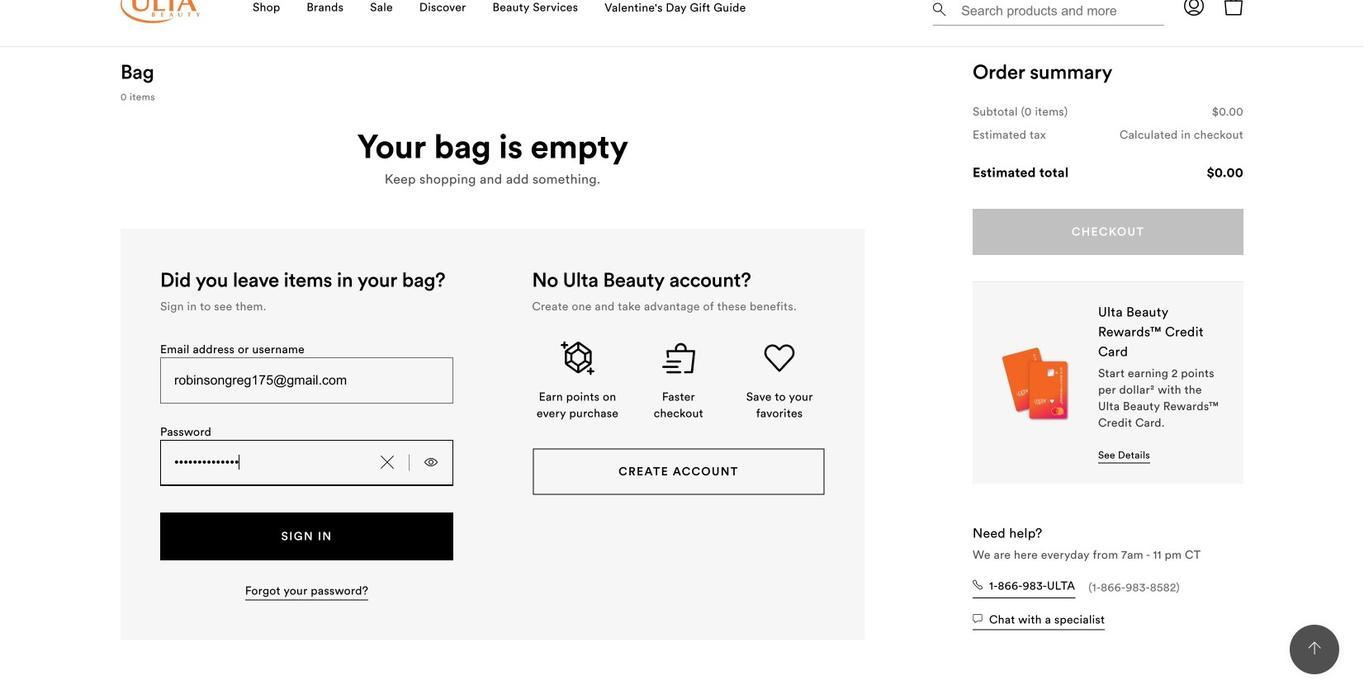 Task type: vqa. For each thing, say whether or not it's contained in the screenshot.
left group
no



Task type: locate. For each thing, give the bounding box(es) containing it.
show image
[[424, 456, 438, 469]]

None password field
[[161, 441, 379, 484]]

0 items in bag image
[[1224, 0, 1244, 16]]

log in to your ulta account image
[[1184, 0, 1204, 16]]

None search field
[[933, 0, 1164, 29]]

None text field
[[161, 358, 453, 403]]

1 withicon image from the top
[[973, 580, 983, 590]]

0 vertical spatial withicon image
[[973, 580, 983, 590]]

1 vertical spatial withicon image
[[973, 614, 983, 624]]

withicon image
[[973, 580, 983, 590], [973, 614, 983, 624]]

2 withicon image from the top
[[973, 614, 983, 624]]



Task type: describe. For each thing, give the bounding box(es) containing it.
back to top image
[[1308, 642, 1321, 655]]

clear image
[[381, 456, 394, 469]]

Search products and more search field
[[960, 0, 1159, 22]]



